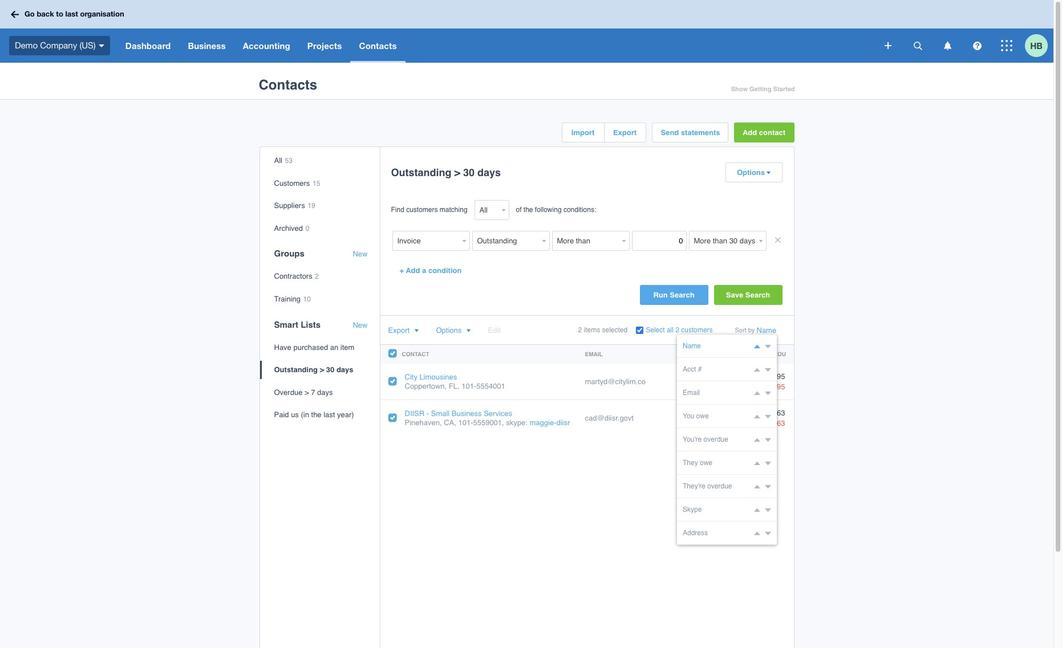 Task type: describe. For each thing, give the bounding box(es) containing it.
they're overdue
[[683, 483, 732, 491]]

1,169.95
[[757, 372, 786, 381]]

add inside + add a condition button
[[406, 266, 420, 275]]

5554001
[[477, 382, 506, 391]]

go back to last organisation
[[25, 9, 124, 18]]

email
[[585, 351, 603, 358]]

1 horizontal spatial last
[[324, 411, 335, 420]]

diisr
[[557, 419, 570, 427]]

accounting
[[243, 41, 290, 51]]

1 horizontal spatial outstanding > 30 days
[[391, 167, 501, 179]]

101- inside diisr - small business services pinehaven, ca, 101-5559001, skype: maggie-diisr
[[458, 419, 473, 427]]

of the following conditions:
[[516, 206, 596, 214]]

1 270.63 from the top
[[763, 409, 786, 418]]

(us)
[[80, 40, 96, 50]]

acct
[[683, 366, 696, 374]]

owe for you owe
[[697, 413, 709, 421]]

1,169.95 519.95
[[757, 372, 786, 392]]

ca,
[[444, 419, 456, 427]]

10
[[303, 296, 311, 304]]

run search
[[654, 291, 695, 300]]

1 vertical spatial outstanding > 30 days
[[274, 366, 354, 374]]

1 horizontal spatial 30
[[463, 167, 475, 179]]

by
[[749, 327, 755, 334]]

items
[[584, 326, 600, 334]]

pinehaven,
[[405, 419, 442, 427]]

2 you from the left
[[774, 351, 786, 358]]

demo company (us) button
[[0, 29, 117, 63]]

2 vertical spatial >
[[305, 388, 309, 397]]

contractors 2
[[274, 272, 319, 281]]

city
[[405, 373, 418, 382]]

2 horizontal spatial 2
[[676, 326, 680, 334]]

contractors
[[274, 272, 313, 281]]

you're
[[683, 436, 702, 444]]

training
[[274, 295, 301, 304]]

save search button
[[714, 285, 783, 305]]

1 vertical spatial contacts
[[259, 77, 317, 93]]

owe for they
[[759, 351, 772, 358]]

send statements button
[[653, 123, 728, 142]]

have
[[274, 343, 292, 352]]

1 vertical spatial days
[[337, 366, 354, 374]]

15
[[313, 180, 320, 188]]

new link for smart lists
[[353, 321, 368, 330]]

2 horizontal spatial >
[[455, 167, 461, 179]]

0 horizontal spatial export button
[[388, 326, 419, 335]]

1 vertical spatial the
[[311, 411, 322, 420]]

0 vertical spatial outstanding
[[391, 167, 452, 179]]

19
[[308, 202, 315, 210]]

purchased
[[294, 343, 328, 352]]

banner containing hb
[[0, 0, 1054, 63]]

you owe
[[683, 413, 709, 421]]

270.63 270.63
[[763, 409, 786, 428]]

getting
[[750, 86, 772, 93]]

svg image inside demo company (us) popup button
[[99, 44, 104, 47]]

send
[[661, 128, 679, 137]]

overdue for you're overdue
[[704, 436, 729, 444]]

#
[[698, 366, 702, 374]]

search for save search
[[746, 291, 770, 300]]

maggie-
[[530, 419, 557, 427]]

dashboard
[[125, 41, 171, 51]]

show getting started link
[[731, 83, 795, 96]]

new link for groups
[[353, 250, 368, 259]]

1 horizontal spatial 2
[[578, 326, 582, 334]]

cad@diisr.govt
[[585, 414, 634, 423]]

suppliers 19
[[274, 202, 315, 210]]

All text field
[[474, 200, 499, 220]]

run
[[654, 291, 668, 300]]

run search button
[[640, 285, 708, 305]]

contacts button
[[351, 29, 406, 63]]

they're
[[683, 483, 706, 491]]

0 horizontal spatial 30
[[326, 366, 335, 374]]

-
[[427, 410, 429, 418]]

send statements
[[661, 128, 720, 137]]

add contact
[[743, 128, 786, 137]]

0 vertical spatial the
[[524, 206, 533, 214]]

all 53
[[274, 156, 293, 165]]

you owe them
[[688, 351, 733, 358]]

save
[[726, 291, 744, 300]]

smart
[[274, 320, 298, 330]]

+
[[400, 266, 404, 275]]

edit
[[488, 326, 501, 335]]

0
[[306, 225, 310, 233]]

diisr
[[405, 410, 425, 418]]

options for of the following conditions:
[[737, 168, 765, 177]]

1 horizontal spatial name
[[757, 326, 777, 335]]

new for groups
[[353, 250, 368, 259]]

+ add a condition button
[[391, 261, 470, 281]]

sort by name
[[735, 326, 777, 335]]

statements
[[681, 128, 720, 137]]

all
[[667, 326, 674, 334]]

business button
[[179, 29, 234, 63]]

email
[[683, 389, 700, 397]]

name button
[[757, 326, 777, 335]]

el image for of the following conditions:
[[766, 171, 771, 175]]

a
[[422, 266, 426, 275]]

2 items selected
[[578, 326, 628, 334]]

0 horizontal spatial outstanding
[[274, 366, 318, 374]]

selected
[[602, 326, 628, 334]]

hb button
[[1025, 29, 1054, 63]]

— for 1,169.95
[[710, 378, 717, 386]]

1 horizontal spatial >
[[320, 366, 324, 374]]

0 vertical spatial export button
[[605, 123, 646, 142]]

0 vertical spatial customers
[[406, 206, 438, 214]]

condition
[[429, 266, 462, 275]]

7
[[311, 388, 315, 397]]

acct #
[[683, 366, 702, 374]]



Task type: locate. For each thing, give the bounding box(es) containing it.
overdue right they're
[[708, 483, 732, 491]]

city limousines link
[[405, 373, 457, 382]]

2 horizontal spatial days
[[478, 167, 501, 179]]

0 vertical spatial el image
[[766, 171, 771, 175]]

of
[[516, 206, 522, 214]]

0 vertical spatial options
[[737, 168, 765, 177]]

0 vertical spatial 101-
[[462, 382, 477, 391]]

30 down an
[[326, 366, 335, 374]]

owe right they
[[700, 459, 713, 467]]

days down item
[[337, 366, 354, 374]]

contacts down accounting
[[259, 77, 317, 93]]

add
[[743, 128, 757, 137], [406, 266, 420, 275]]

> up matching
[[455, 167, 461, 179]]

options button for email
[[436, 326, 471, 335]]

519.95
[[763, 383, 786, 392]]

0 horizontal spatial last
[[65, 9, 78, 18]]

1 vertical spatial options
[[436, 326, 462, 335]]

overdue for they're overdue
[[708, 483, 732, 491]]

demo
[[15, 40, 38, 50]]

1 horizontal spatial outstanding
[[391, 167, 452, 179]]

options button right el icon
[[436, 326, 471, 335]]

city limousines coppertown, fl, 101-5554001
[[405, 373, 506, 391]]

item
[[341, 343, 355, 352]]

0 horizontal spatial add
[[406, 266, 420, 275]]

search right save
[[746, 291, 770, 300]]

export right import button
[[613, 128, 637, 137]]

1 new from the top
[[353, 250, 368, 259]]

paid
[[274, 411, 289, 420]]

add right '+' at the left top
[[406, 266, 420, 275]]

2 — from the top
[[710, 414, 717, 423]]

the right of
[[524, 206, 533, 214]]

1 search from the left
[[670, 291, 695, 300]]

they owe you
[[742, 351, 786, 358]]

overdue
[[274, 388, 303, 397]]

0 vertical spatial outstanding > 30 days
[[391, 167, 501, 179]]

1 horizontal spatial options
[[737, 168, 765, 177]]

0 horizontal spatial name
[[683, 342, 701, 350]]

an
[[330, 343, 339, 352]]

1 horizontal spatial business
[[452, 410, 482, 418]]

1 vertical spatial 270.63
[[763, 420, 786, 428]]

have purchased an item
[[274, 343, 355, 352]]

last
[[65, 9, 78, 18], [324, 411, 335, 420]]

30 up matching
[[463, 167, 475, 179]]

contacts inside contacts "dropdown button"
[[359, 41, 397, 51]]

None checkbox
[[636, 327, 644, 335]]

1 horizontal spatial days
[[337, 366, 354, 374]]

add contact button
[[734, 123, 795, 143]]

conditions:
[[564, 206, 596, 214]]

1 horizontal spatial el image
[[766, 171, 771, 175]]

el image for email
[[466, 329, 471, 333]]

customers right 'find'
[[406, 206, 438, 214]]

last left year)
[[324, 411, 335, 420]]

owe for they owe
[[700, 459, 713, 467]]

101- inside city limousines coppertown, fl, 101-5554001
[[462, 382, 477, 391]]

save search
[[726, 291, 770, 300]]

0 vertical spatial 270.63
[[763, 409, 786, 418]]

0 vertical spatial —
[[710, 378, 717, 386]]

to
[[56, 9, 63, 18]]

0 horizontal spatial export
[[388, 326, 410, 335]]

2 inside contractors 2
[[315, 273, 319, 281]]

hb
[[1031, 40, 1043, 51]]

owe for you
[[702, 351, 715, 358]]

lists
[[301, 320, 321, 330]]

they
[[683, 459, 698, 467]]

101- right fl, in the bottom left of the page
[[462, 382, 477, 391]]

outstanding > 30 days up matching
[[391, 167, 501, 179]]

2
[[315, 273, 319, 281], [578, 326, 582, 334], [676, 326, 680, 334]]

search right run
[[670, 291, 695, 300]]

0 horizontal spatial you
[[688, 351, 700, 358]]

us
[[291, 411, 299, 420]]

1 vertical spatial add
[[406, 266, 420, 275]]

0 vertical spatial overdue
[[704, 436, 729, 444]]

contacts right projects
[[359, 41, 397, 51]]

select
[[646, 326, 665, 334]]

diisr - small business services link
[[405, 410, 512, 418]]

0 vertical spatial new link
[[353, 250, 368, 259]]

1 vertical spatial 30
[[326, 366, 335, 374]]

2 right all
[[676, 326, 680, 334]]

smart lists
[[274, 320, 321, 330]]

contact
[[402, 351, 430, 358]]

customers
[[274, 179, 310, 188]]

0 vertical spatial new
[[353, 250, 368, 259]]

maggie-diisr link
[[530, 419, 570, 427]]

diisr - small business services pinehaven, ca, 101-5559001, skype: maggie-diisr
[[405, 410, 570, 427]]

small
[[431, 410, 450, 418]]

— right you owe
[[710, 414, 717, 423]]

1 owe from the left
[[702, 351, 715, 358]]

overdue
[[704, 436, 729, 444], [708, 483, 732, 491]]

1 vertical spatial options button
[[436, 326, 471, 335]]

add left contact in the right of the page
[[743, 128, 757, 137]]

options down add contact
[[737, 168, 765, 177]]

101- down diisr - small business services link
[[458, 419, 473, 427]]

search for run search
[[670, 291, 695, 300]]

> left 7
[[305, 388, 309, 397]]

customers
[[406, 206, 438, 214], [682, 326, 713, 334]]

fl,
[[449, 382, 460, 391]]

owe
[[697, 413, 709, 421], [700, 459, 713, 467]]

martyd@citylim.co
[[585, 378, 646, 386]]

0 vertical spatial name
[[757, 326, 777, 335]]

el image
[[414, 329, 419, 333]]

company
[[40, 40, 77, 50]]

they
[[742, 351, 757, 358]]

export button right import button
[[605, 123, 646, 142]]

select all 2 customers
[[646, 326, 713, 334]]

days right 7
[[317, 388, 333, 397]]

paid us (in the last year)
[[274, 411, 354, 420]]

el image down contact in the right of the page
[[766, 171, 771, 175]]

options right el icon
[[436, 326, 462, 335]]

2 vertical spatial days
[[317, 388, 333, 397]]

None text field
[[392, 231, 460, 251]]

0 horizontal spatial options
[[436, 326, 462, 335]]

2 new link from the top
[[353, 321, 368, 330]]

export button
[[605, 123, 646, 142], [388, 326, 419, 335]]

training 10
[[274, 295, 311, 304]]

1 vertical spatial >
[[320, 366, 324, 374]]

you up 1,169.95
[[774, 351, 786, 358]]

Outstanding text field
[[472, 231, 540, 251]]

0 horizontal spatial el image
[[466, 329, 471, 333]]

2 right contractors at the left top of page
[[315, 273, 319, 281]]

1 vertical spatial el image
[[466, 329, 471, 333]]

5559001,
[[473, 419, 504, 427]]

1 horizontal spatial owe
[[759, 351, 772, 358]]

0 vertical spatial contacts
[[359, 41, 397, 51]]

2 owe from the left
[[759, 351, 772, 358]]

limousines
[[420, 373, 457, 382]]

customers 15
[[274, 179, 320, 188]]

el image
[[766, 171, 771, 175], [466, 329, 471, 333]]

outstanding
[[391, 167, 452, 179], [274, 366, 318, 374]]

2 new from the top
[[353, 321, 368, 330]]

business inside diisr - small business services pinehaven, ca, 101-5559001, skype: maggie-diisr
[[452, 410, 482, 418]]

0 vertical spatial export
[[613, 128, 637, 137]]

1 horizontal spatial you
[[774, 351, 786, 358]]

skype:
[[506, 419, 528, 427]]

customers right all
[[682, 326, 713, 334]]

1 vertical spatial export button
[[388, 326, 419, 335]]

options for email
[[436, 326, 462, 335]]

demo company (us)
[[15, 40, 96, 50]]

go
[[25, 9, 35, 18]]

1 horizontal spatial options button
[[726, 163, 782, 182]]

show
[[731, 86, 748, 93]]

0 vertical spatial >
[[455, 167, 461, 179]]

you up acct #
[[688, 351, 700, 358]]

0 horizontal spatial options button
[[436, 326, 471, 335]]

0 horizontal spatial outstanding > 30 days
[[274, 366, 354, 374]]

name up you owe them
[[683, 342, 701, 350]]

svg image inside "go back to last organisation" link
[[11, 11, 19, 18]]

1 vertical spatial last
[[324, 411, 335, 420]]

owe right they
[[759, 351, 772, 358]]

banner
[[0, 0, 1054, 63]]

1 vertical spatial overdue
[[708, 483, 732, 491]]

organisation
[[80, 9, 124, 18]]

last inside 'banner'
[[65, 9, 78, 18]]

options button down add contact
[[726, 163, 782, 182]]

contacts
[[359, 41, 397, 51], [259, 77, 317, 93]]

1 horizontal spatial customers
[[682, 326, 713, 334]]

archived 0
[[274, 224, 310, 233]]

1 horizontal spatial the
[[524, 206, 533, 214]]

export button up contact at the left bottom
[[388, 326, 419, 335]]

1 you from the left
[[688, 351, 700, 358]]

1 new link from the top
[[353, 250, 368, 259]]

1 vertical spatial export
[[388, 326, 410, 335]]

0 vertical spatial business
[[188, 41, 226, 51]]

overdue > 7 days
[[274, 388, 333, 397]]

matching
[[440, 206, 468, 214]]

1 vertical spatial name
[[683, 342, 701, 350]]

1 horizontal spatial search
[[746, 291, 770, 300]]

2 search from the left
[[746, 291, 770, 300]]

1 vertical spatial —
[[710, 414, 717, 423]]

services
[[484, 410, 512, 418]]

archived
[[274, 224, 303, 233]]

0 vertical spatial owe
[[697, 413, 709, 421]]

1 — from the top
[[710, 378, 717, 386]]

started
[[774, 86, 795, 93]]

el image left the edit
[[466, 329, 471, 333]]

0 horizontal spatial customers
[[406, 206, 438, 214]]

outstanding up the find customers matching on the top left
[[391, 167, 452, 179]]

options button for of the following conditions:
[[726, 163, 782, 182]]

owe left them
[[702, 351, 715, 358]]

— for 270.63
[[710, 414, 717, 423]]

svg image
[[11, 11, 19, 18], [1001, 40, 1013, 51], [914, 41, 922, 50], [944, 41, 952, 50], [973, 41, 982, 50], [885, 42, 892, 49], [99, 44, 104, 47]]

all
[[274, 156, 282, 165]]

days up all text box
[[478, 167, 501, 179]]

the right (in
[[311, 411, 322, 420]]

import button
[[562, 123, 604, 142]]

0 horizontal spatial days
[[317, 388, 333, 397]]

0 horizontal spatial the
[[311, 411, 322, 420]]

business inside popup button
[[188, 41, 226, 51]]

0 vertical spatial days
[[478, 167, 501, 179]]

0 horizontal spatial owe
[[702, 351, 715, 358]]

0 horizontal spatial business
[[188, 41, 226, 51]]

0 vertical spatial options button
[[726, 163, 782, 182]]

find
[[391, 206, 405, 214]]

days
[[478, 167, 501, 179], [337, 366, 354, 374], [317, 388, 333, 397]]

2 270.63 from the top
[[763, 420, 786, 428]]

outstanding > 30 days down have purchased an item
[[274, 366, 354, 374]]

following
[[535, 206, 562, 214]]

find customers matching
[[391, 206, 468, 214]]

None text field
[[552, 231, 619, 251], [632, 231, 687, 251], [689, 231, 756, 251], [552, 231, 619, 251], [632, 231, 687, 251], [689, 231, 756, 251]]

0 horizontal spatial contacts
[[259, 77, 317, 93]]

1 vertical spatial new link
[[353, 321, 368, 330]]

0 horizontal spatial >
[[305, 388, 309, 397]]

1 vertical spatial customers
[[682, 326, 713, 334]]

0 vertical spatial add
[[743, 128, 757, 137]]

options
[[737, 168, 765, 177], [436, 326, 462, 335]]

1 horizontal spatial export button
[[605, 123, 646, 142]]

1 vertical spatial outstanding
[[274, 366, 318, 374]]

0 vertical spatial last
[[65, 9, 78, 18]]

0 horizontal spatial search
[[670, 291, 695, 300]]

name right by
[[757, 326, 777, 335]]

last right to
[[65, 9, 78, 18]]

0 vertical spatial 30
[[463, 167, 475, 179]]

1 vertical spatial new
[[353, 321, 368, 330]]

— down you owe them
[[710, 378, 717, 386]]

270.63
[[763, 409, 786, 418], [763, 420, 786, 428]]

owe right you
[[697, 413, 709, 421]]

export left el icon
[[388, 326, 410, 335]]

skype
[[683, 506, 702, 514]]

navigation
[[117, 29, 877, 63]]

business
[[188, 41, 226, 51], [452, 410, 482, 418]]

0 horizontal spatial 2
[[315, 273, 319, 281]]

overdue right you're
[[704, 436, 729, 444]]

new for smart lists
[[353, 321, 368, 330]]

options inside button
[[737, 168, 765, 177]]

sort
[[735, 327, 747, 334]]

navigation containing dashboard
[[117, 29, 877, 63]]

show getting started
[[731, 86, 795, 93]]

1 vertical spatial business
[[452, 410, 482, 418]]

1 vertical spatial owe
[[700, 459, 713, 467]]

they owe
[[683, 459, 713, 467]]

1 horizontal spatial contacts
[[359, 41, 397, 51]]

projects button
[[299, 29, 351, 63]]

new link
[[353, 250, 368, 259], [353, 321, 368, 330]]

> down have purchased an item
[[320, 366, 324, 374]]

1 vertical spatial 101-
[[458, 419, 473, 427]]

1 horizontal spatial add
[[743, 128, 757, 137]]

2 left the items in the right bottom of the page
[[578, 326, 582, 334]]

add inside "add contact" button
[[743, 128, 757, 137]]

outstanding up overdue > 7 days
[[274, 366, 318, 374]]

1 horizontal spatial export
[[613, 128, 637, 137]]



Task type: vqa. For each thing, say whether or not it's contained in the screenshot.


